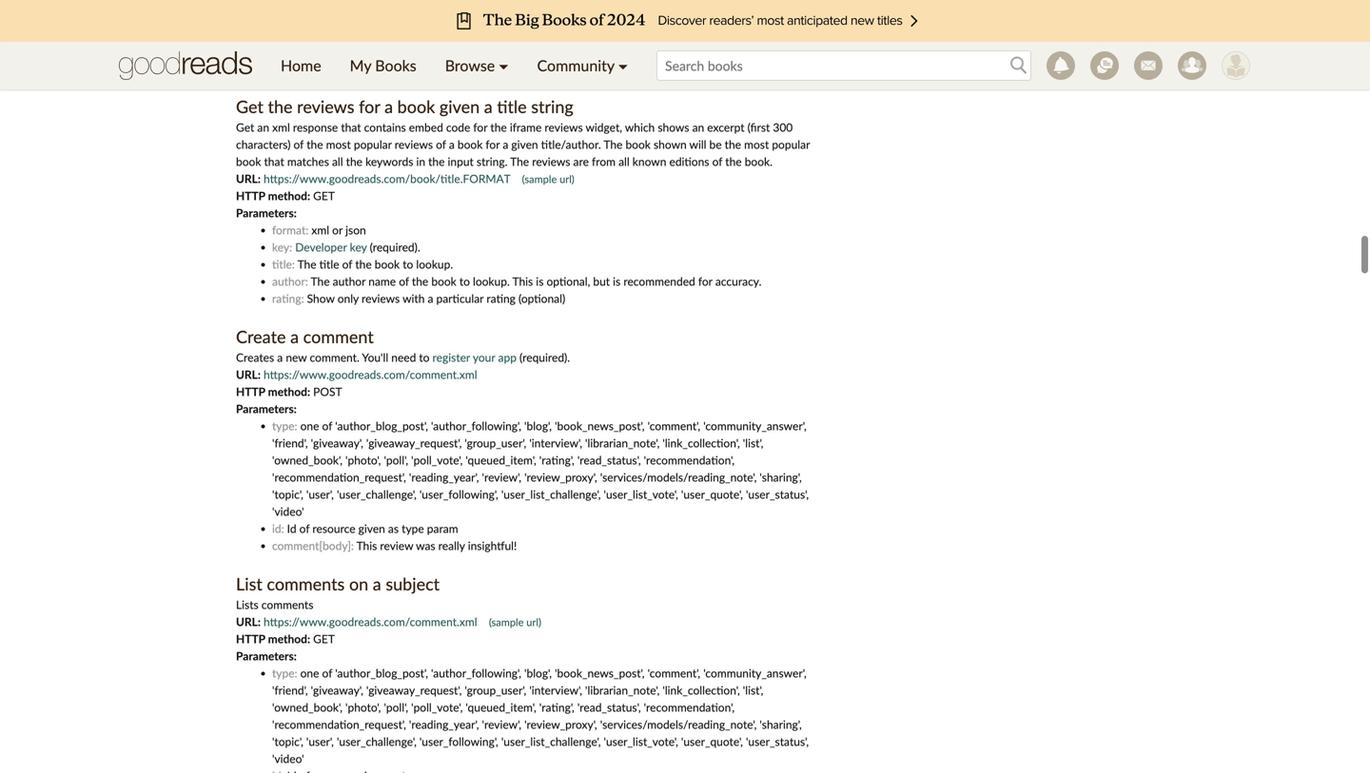 Task type: vqa. For each thing, say whether or not it's contained in the screenshot.


Task type: describe. For each thing, give the bounding box(es) containing it.
url) for (sample url) http method: get parameters: format: xml or json key: developer key (required). title: the title of the book to lookup. author: the author name of the book to lookup. this is optional, but is recommended for accuracy. rating: show only reviews with a particular rating (optional)
[[560, 173, 575, 186]]

contains
[[364, 120, 406, 134]]

the left iframe
[[491, 120, 507, 134]]

2 get from the top
[[236, 120, 254, 134]]

review
[[380, 539, 413, 553]]

register
[[433, 351, 470, 365]]

optional,
[[547, 275, 591, 288]]

https://www.goodreads.com/book/title.format link
[[264, 172, 511, 186]]

1 'friend', from the top
[[272, 436, 308, 450]]

1 'user', from the top
[[306, 488, 334, 502]]

2 'comment', from the top
[[648, 667, 701, 681]]

1 horizontal spatial given
[[440, 96, 480, 117]]

the down key
[[355, 258, 372, 271]]

2 'user_list_vote', from the top
[[604, 735, 679, 749]]

keywords
[[366, 155, 414, 168]]

title inside get the reviews for a book given a title string get an xml response that contains embed code for the iframe reviews widget,       which shows an excerpt (first 300 characters) of the most popular reviews of a book       for a given title/author.  the book shown will be the most popular book that matches all       the keywords in the input string. the reviews are from all known editions of the book. url: https://www.goodreads.com/book/title.format
[[497, 96, 527, 117]]

code
[[446, 120, 471, 134]]

will
[[690, 138, 707, 151]]

a inside "list comments on a subject lists comments url: https://www.goodreads.com/comment.xml"
[[373, 574, 381, 595]]

community ▾
[[537, 56, 628, 75]]

characters)
[[236, 138, 291, 151]]

2 https://www.goodreads.com/comment.xml link from the top
[[264, 615, 477, 629]]

1 vertical spatial to
[[460, 275, 470, 288]]

browse ▾ button
[[431, 42, 523, 89]]

1 'giveaway', from the top
[[311, 436, 364, 450]]

your
[[473, 351, 495, 365]]

insightful!
[[468, 539, 517, 553]]

the down widget,
[[604, 138, 623, 151]]

format:
[[272, 223, 309, 237]]

1 'read_status', from the top
[[578, 454, 641, 467]]

create a comment creates a new comment. you'll need to register your app (required). url: https://www.goodreads.com/comment.xml http method: post parameters:
[[236, 327, 570, 416]]

title inside (sample url) http method: get parameters: format: xml or json key: developer key (required). title: the title of the book to lookup. author: the author name of the book to lookup. this is optional, but is recommended for accuracy. rating: show only reviews with a particular rating (optional)
[[320, 258, 339, 271]]

0 vertical spatial comments
[[267, 574, 345, 595]]

of up with
[[399, 275, 409, 288]]

1 most from the left
[[326, 138, 351, 151]]

be
[[710, 138, 722, 151]]

id: id of resource given as type param comment[body]: this review was really insightful!
[[272, 522, 517, 553]]

1 'poll_vote', from the top
[[411, 454, 463, 467]]

type
[[402, 522, 424, 536]]

2 'list', from the top
[[743, 684, 764, 698]]

or
[[332, 223, 343, 237]]

editions
[[670, 155, 710, 168]]

id
[[287, 522, 297, 536]]

https://www.goodreads.com/comment.xml inside "list comments on a subject lists comments url: https://www.goodreads.com/comment.xml"
[[264, 615, 477, 629]]

key:
[[272, 240, 292, 254]]

on
[[349, 574, 369, 595]]

the down response
[[307, 138, 323, 151]]

widget,
[[586, 120, 623, 134]]

the down the developer
[[298, 258, 317, 271]]

response
[[293, 120, 338, 134]]

1 'topic', from the top
[[272, 488, 303, 502]]

2 an from the left
[[693, 120, 705, 134]]

accuracy.
[[716, 275, 762, 288]]

was
[[416, 539, 436, 553]]

of down (sample url) http method: get parameters:
[[322, 667, 332, 681]]

parameters: for (sample url) http method: get parameters:
[[236, 650, 297, 664]]

1 is from the left
[[536, 275, 544, 288]]

https://www.goodreads.com/comment.xml inside the create a comment creates a new comment. you'll need to register your app (required). url: https://www.goodreads.com/comment.xml http method: post parameters:
[[264, 368, 477, 382]]

lists
[[236, 598, 259, 612]]

(first
[[748, 120, 770, 134]]

1 'comment', from the top
[[648, 419, 701, 433]]

show
[[307, 292, 335, 306]]

my books link
[[336, 42, 431, 89]]

0 vertical spatial that
[[341, 120, 361, 134]]

but
[[593, 275, 610, 288]]

1 vertical spatial (sample url) link
[[489, 616, 542, 629]]

given inside id: id of resource given as type param comment[body]: this review was really insightful!
[[359, 522, 385, 536]]

2 'poll', from the top
[[384, 701, 408, 715]]

a up the string.
[[503, 138, 509, 151]]

2 'services/models/reading_note', from the top
[[600, 718, 757, 732]]

to inside the create a comment creates a new comment. you'll need to register your app (required). url: https://www.goodreads.com/comment.xml http method: post parameters:
[[419, 351, 430, 365]]

a down 'browse ▾' popup button
[[484, 96, 493, 117]]

shown
[[654, 138, 687, 151]]

1 popular from the left
[[354, 138, 392, 151]]

in
[[416, 155, 426, 168]]

shows
[[658, 120, 690, 134]]

reviews up in
[[395, 138, 433, 151]]

my books
[[350, 56, 417, 75]]

2 'topic', from the top
[[272, 735, 303, 749]]

1 horizontal spatial lookup.
[[473, 275, 510, 288]]

rating:
[[272, 292, 304, 306]]

1 all from the left
[[332, 155, 343, 168]]

known
[[633, 155, 667, 168]]

a up the contains
[[385, 96, 393, 117]]

books
[[375, 56, 417, 75]]

string
[[531, 96, 574, 117]]

you'll
[[362, 351, 389, 365]]

1 'list', from the top
[[743, 436, 764, 450]]

1 'queued_item', from the top
[[466, 454, 537, 467]]

Search for books to add to your shelves search field
[[657, 50, 1032, 81]]

2 'user', from the top
[[306, 735, 334, 749]]

get the reviews for a book given a title string get an xml response that contains embed code for the iframe reviews widget,       which shows an excerpt (first 300 characters) of the most popular reviews of a book       for a given title/author.  the book shown will be the most popular book that matches all       the keywords in the input string. the reviews are from all known editions of the book. url: https://www.goodreads.com/book/title.format
[[236, 96, 810, 186]]

1 one of 'author_blog_post', 'author_following', 'blog', 'book_news_post', 'comment', 'community_answer', 'friend', 'giveaway', 'giveaway_request', 'group_user', 'interview', 'librarian_note', 'link_collection', 'list', 'owned_book', 'photo', 'poll', 'poll_vote', 'queued_item', 'rating', 'read_status', 'recommendation', 'recommendation_request', 'reading_year', 'review', 'review_proxy', 'services/models/reading_note', 'sharing', 'topic', 'user', 'user_challenge', 'user_following', 'user_list_challenge', 'user_list_vote', 'user_quote', 'user_status', 'video' from the top
[[272, 419, 809, 519]]

comment.
[[310, 351, 360, 365]]

only
[[338, 292, 359, 306]]

home link
[[267, 42, 336, 89]]

1 one from the top
[[300, 419, 319, 433]]

of down post
[[322, 419, 332, 433]]

a left new at the left
[[277, 351, 283, 365]]

book up embed
[[398, 96, 435, 117]]

register your app link
[[433, 351, 517, 365]]

1 'services/models/reading_note', from the top
[[600, 471, 757, 485]]

2 'video' from the top
[[272, 753, 304, 766]]

notifications image
[[1047, 51, 1076, 80]]

the right the string.
[[510, 155, 529, 168]]

reviews up response
[[297, 96, 355, 117]]

book up particular
[[432, 275, 457, 288]]

(sample url) http method: get parameters:
[[236, 616, 542, 664]]

this inside id: id of resource given as type param comment[body]: this review was really insightful!
[[357, 539, 377, 553]]

a down code
[[449, 138, 455, 151]]

2 most from the left
[[745, 138, 769, 151]]

with
[[403, 292, 425, 306]]

1 'link_collection', from the top
[[663, 436, 740, 450]]

1 'user_following', from the top
[[420, 488, 499, 502]]

for up the string.
[[486, 138, 500, 151]]

friend requests image
[[1179, 51, 1207, 80]]

community ▾ button
[[523, 42, 643, 89]]

comment[body]:
[[272, 539, 354, 553]]

1 vertical spatial comments
[[262, 598, 314, 612]]

recommended
[[624, 275, 696, 288]]

url: inside get the reviews for a book given a title string get an xml response that contains embed code for the iframe reviews widget,       which shows an excerpt (first 300 characters) of the most popular reviews of a book       for a given title/author.  the book shown will be the most popular book that matches all       the keywords in the input string. the reviews are from all known editions of the book. url: https://www.goodreads.com/book/title.format
[[236, 172, 261, 186]]

xml inside (sample url) http method: get parameters: format: xml or json key: developer key (required). title: the title of the book to lookup. author: the author name of the book to lookup. this is optional, but is recommended for accuracy. rating: show only reviews with a particular rating (optional)
[[312, 223, 329, 237]]

browse
[[445, 56, 495, 75]]

as
[[388, 522, 399, 536]]

my
[[350, 56, 371, 75]]

my group discussions image
[[1091, 51, 1119, 80]]

2 all from the left
[[619, 155, 630, 168]]

2 'friend', from the top
[[272, 684, 308, 698]]

post
[[313, 385, 342, 399]]

matches
[[287, 155, 329, 168]]

2 'user_following', from the top
[[420, 735, 499, 749]]

2 'blog', from the top
[[525, 667, 552, 681]]

new
[[286, 351, 307, 365]]

2 'giveaway', from the top
[[311, 684, 364, 698]]

list comments on a subject lists comments url: https://www.goodreads.com/comment.xml
[[236, 574, 477, 629]]

2 'link_collection', from the top
[[663, 684, 740, 698]]

the left keywords
[[346, 155, 363, 168]]

2 'recommendation', from the top
[[644, 701, 735, 715]]

1 'interview', from the top
[[530, 436, 583, 450]]

1 'poll', from the top
[[384, 454, 408, 467]]

1 'blog', from the top
[[525, 419, 552, 433]]

subject
[[386, 574, 440, 595]]

1 'review_proxy', from the top
[[525, 471, 597, 485]]

https://www.goodreads.com/book/title.format
[[264, 172, 511, 186]]

0 vertical spatial lookup.
[[416, 258, 453, 271]]

key
[[350, 240, 367, 254]]

2 type: from the top
[[272, 667, 300, 681]]

1 https://www.goodreads.com/comment.xml link from the top
[[264, 368, 477, 382]]

1 'group_user', from the top
[[465, 436, 527, 450]]

of up the author
[[342, 258, 352, 271]]

book down which
[[626, 138, 651, 151]]

1 'user_quote', from the top
[[681, 488, 743, 502]]

creates
[[236, 351, 274, 365]]

embed
[[409, 120, 443, 134]]

1 'user_status', from the top
[[746, 488, 809, 502]]

string.
[[477, 155, 508, 168]]

iframe
[[510, 120, 542, 134]]

john smith image
[[1222, 51, 1251, 80]]

the up "characters)"
[[268, 96, 293, 117]]

community
[[537, 56, 615, 75]]

1 vertical spatial given
[[512, 138, 538, 151]]

the left book.
[[726, 155, 742, 168]]

1 'video' from the top
[[272, 505, 304, 519]]

2 'book_news_post', from the top
[[555, 667, 645, 681]]

1 'sharing', from the top
[[760, 471, 802, 485]]

browse ▾
[[445, 56, 509, 75]]

1 type: from the top
[[272, 419, 300, 433]]

300
[[773, 120, 793, 134]]

author:
[[272, 275, 308, 288]]

(required). for comment
[[520, 351, 570, 365]]

from
[[592, 155, 616, 168]]

1 'recommendation_request', from the top
[[272, 471, 406, 485]]

are
[[574, 155, 589, 168]]

2 popular from the left
[[772, 138, 810, 151]]

reviews down title/author.
[[532, 155, 571, 168]]

for up the contains
[[359, 96, 380, 117]]

1 'reading_year', from the top
[[409, 471, 479, 485]]



Task type: locate. For each thing, give the bounding box(es) containing it.
1 vertical spatial 'book_news_post',
[[555, 667, 645, 681]]

method: inside (sample url) http method: get parameters: format: xml or json key: developer key (required). title: the title of the book to lookup. author: the author name of the book to lookup. this is optional, but is recommended for accuracy. rating: show only reviews with a particular rating (optional)
[[268, 189, 310, 203]]

create
[[236, 327, 286, 347]]

get for (sample url) http method: get parameters: format: xml or json key: developer key (required). title: the title of the book to lookup. author: the author name of the book to lookup. this is optional, but is recommended for accuracy. rating: show only reviews with a particular rating (optional)
[[313, 189, 335, 203]]

0 vertical spatial 'interview',
[[530, 436, 583, 450]]

2 'reading_year', from the top
[[409, 718, 479, 732]]

1 vertical spatial 'user_challenge',
[[337, 735, 417, 749]]

resource
[[313, 522, 356, 536]]

1 vertical spatial that
[[264, 155, 284, 168]]

(sample url) link
[[522, 173, 575, 186], [489, 616, 542, 629]]

(optional)
[[519, 292, 566, 306]]

0 vertical spatial 'user_status',
[[746, 488, 809, 502]]

1 ▾ from the left
[[499, 56, 509, 75]]

1 parameters: from the top
[[236, 206, 297, 220]]

title/author.
[[541, 138, 601, 151]]

a right on
[[373, 574, 381, 595]]

(sample inside (sample url) http method: get parameters:
[[489, 616, 524, 629]]

2 horizontal spatial given
[[512, 138, 538, 151]]

2 is from the left
[[613, 275, 621, 288]]

0 horizontal spatial ▾
[[499, 56, 509, 75]]

3 parameters: from the top
[[236, 650, 297, 664]]

2 ▾ from the left
[[619, 56, 628, 75]]

http down "characters)"
[[236, 189, 265, 203]]

0 vertical spatial https://www.goodreads.com/comment.xml link
[[264, 368, 477, 382]]

0 vertical spatial 'librarian_note',
[[585, 436, 660, 450]]

title
[[497, 96, 527, 117], [320, 258, 339, 271]]

app
[[498, 351, 517, 365]]

(sample for (sample url) http method: get parameters: format: xml or json key: developer key (required). title: the title of the book to lookup. author: the author name of the book to lookup. this is optional, but is recommended for accuracy. rating: show only reviews with a particular rating (optional)
[[522, 173, 557, 186]]

menu containing home
[[267, 42, 643, 89]]

(required). for http
[[370, 240, 420, 254]]

▾ for community ▾
[[619, 56, 628, 75]]

'poll', up as
[[384, 454, 408, 467]]

'queued_item',
[[466, 454, 537, 467], [466, 701, 537, 715]]

▾ right browse
[[499, 56, 509, 75]]

a up new at the left
[[290, 327, 299, 347]]

0 horizontal spatial popular
[[354, 138, 392, 151]]

1 horizontal spatial to
[[419, 351, 430, 365]]

2 https://www.goodreads.com/comment.xml from the top
[[264, 615, 477, 629]]

developer
[[295, 240, 347, 254]]

0 vertical spatial 'link_collection',
[[663, 436, 740, 450]]

to up particular
[[460, 275, 470, 288]]

0 vertical spatial 'sharing',
[[760, 471, 802, 485]]

▾
[[499, 56, 509, 75], [619, 56, 628, 75]]

popular down the contains
[[354, 138, 392, 151]]

2 one of 'author_blog_post', 'author_following', 'blog', 'book_news_post', 'comment', 'community_answer', 'friend', 'giveaway', 'giveaway_request', 'group_user', 'interview', 'librarian_note', 'link_collection', 'list', 'owned_book', 'photo', 'poll', 'poll_vote', 'queued_item', 'rating', 'read_status', 'recommendation', 'recommendation_request', 'reading_year', 'review', 'review_proxy', 'services/models/reading_note', 'sharing', 'topic', 'user', 'user_challenge', 'user_following', 'user_list_challenge', 'user_list_vote', 'user_quote', 'user_status', 'video' from the top
[[272, 667, 809, 766]]

2 get from the top
[[313, 633, 335, 646]]

3 http from the top
[[236, 633, 265, 646]]

most up book.
[[745, 138, 769, 151]]

get for (sample url) http method: get parameters:
[[313, 633, 335, 646]]

http for (sample url) http method: get parameters: format: xml or json key: developer key (required). title: the title of the book to lookup. author: the author name of the book to lookup. this is optional, but is recommended for accuracy. rating: show only reviews with a particular rating (optional)
[[236, 189, 265, 203]]

0 vertical spatial 'photo',
[[346, 454, 381, 467]]

inbox image
[[1135, 51, 1163, 80]]

'blog',
[[525, 419, 552, 433], [525, 667, 552, 681]]

2 'queued_item', from the top
[[466, 701, 537, 715]]

0 vertical spatial 'review',
[[482, 471, 522, 485]]

2 'user_quote', from the top
[[681, 735, 743, 749]]

0 vertical spatial url)
[[560, 173, 575, 186]]

3 url: from the top
[[236, 615, 261, 629]]

1 vertical spatial title
[[320, 258, 339, 271]]

popular
[[354, 138, 392, 151], [772, 138, 810, 151]]

1 'user_list_vote', from the top
[[604, 488, 679, 502]]

0 vertical spatial type:
[[272, 419, 300, 433]]

2 'interview', from the top
[[530, 684, 583, 698]]

to
[[403, 258, 413, 271], [460, 275, 470, 288], [419, 351, 430, 365]]

(required).
[[370, 240, 420, 254], [520, 351, 570, 365]]

'poll', down (sample url) http method: get parameters:
[[384, 701, 408, 715]]

1 vertical spatial 'review',
[[482, 718, 522, 732]]

0 vertical spatial 'owned_book',
[[272, 454, 343, 467]]

home
[[281, 56, 321, 75]]

'owned_book',
[[272, 454, 343, 467], [272, 701, 343, 715]]

get inside (sample url) http method: get parameters:
[[313, 633, 335, 646]]

1 vertical spatial (required).
[[520, 351, 570, 365]]

the right be
[[725, 138, 742, 151]]

▾ for browse ▾
[[499, 56, 509, 75]]

http for (sample url) http method: get parameters:
[[236, 633, 265, 646]]

0 vertical spatial 'list',
[[743, 436, 764, 450]]

Search books text field
[[657, 50, 1032, 81]]

'author_following', down (sample url) http method: get parameters:
[[431, 667, 522, 681]]

need
[[391, 351, 416, 365]]

excerpt
[[708, 120, 745, 134]]

0 vertical spatial (sample url) link
[[522, 173, 575, 186]]

http down creates
[[236, 385, 265, 399]]

0 horizontal spatial lookup.
[[416, 258, 453, 271]]

0 vertical spatial to
[[403, 258, 413, 271]]

1 vertical spatial this
[[357, 539, 377, 553]]

for left accuracy. on the right top of page
[[699, 275, 713, 288]]

the right in
[[428, 155, 445, 168]]

parameters: inside the create a comment creates a new comment. you'll need to register your app (required). url: https://www.goodreads.com/comment.xml http method: post parameters:
[[236, 402, 297, 416]]

0 vertical spatial xml
[[272, 120, 290, 134]]

https://www.goodreads.com/comment.xml link down on
[[264, 615, 477, 629]]

2 vertical spatial http
[[236, 633, 265, 646]]

all right from
[[619, 155, 630, 168]]

(sample url) http method: get parameters: format: xml or json key: developer key (required). title: the title of the book to lookup. author: the author name of the book to lookup. this is optional, but is recommended for accuracy. rating: show only reviews with a particular rating (optional)
[[236, 173, 762, 306]]

2 'user_challenge', from the top
[[337, 735, 417, 749]]

0 vertical spatial 'poll_vote',
[[411, 454, 463, 467]]

'services/models/reading_note',
[[600, 471, 757, 485], [600, 718, 757, 732]]

1 vertical spatial 'poll',
[[384, 701, 408, 715]]

1 vertical spatial 'interview',
[[530, 684, 583, 698]]

2 'giveaway_request', from the top
[[366, 684, 462, 698]]

comments right lists
[[262, 598, 314, 612]]

1 'book_news_post', from the top
[[555, 419, 645, 433]]

method: down "list comments on a subject lists comments url: https://www.goodreads.com/comment.xml"
[[268, 633, 310, 646]]

param
[[427, 522, 458, 536]]

one of 'author_blog_post', 'author_following', 'blog', 'book_news_post', 'comment', 'community_answer', 'friend', 'giveaway', 'giveaway_request', 'group_user', 'interview', 'librarian_note', 'link_collection', 'list', 'owned_book', 'photo', 'poll', 'poll_vote', 'queued_item', 'rating', 'read_status', 'recommendation', 'recommendation_request', 'reading_year', 'review', 'review_proxy', 'services/models/reading_note', 'sharing', 'topic', 'user', 'user_challenge', 'user_following', 'user_list_challenge', 'user_list_vote', 'user_quote', 'user_status', 'video'
[[272, 419, 809, 519], [272, 667, 809, 766]]

'giveaway', down (sample url) http method: get parameters:
[[311, 684, 364, 698]]

popular down 300
[[772, 138, 810, 151]]

2 'rating', from the top
[[540, 701, 575, 715]]

0 vertical spatial 'community_answer',
[[704, 419, 807, 433]]

of down be
[[713, 155, 723, 168]]

of up 'matches'
[[294, 138, 304, 151]]

https://www.goodreads.com/comment.xml down on
[[264, 615, 477, 629]]

1 get from the top
[[313, 189, 335, 203]]

1 https://www.goodreads.com/comment.xml from the top
[[264, 368, 477, 382]]

1 horizontal spatial (required).
[[520, 351, 570, 365]]

1 vertical spatial 'reading_year',
[[409, 718, 479, 732]]

1 http from the top
[[236, 189, 265, 203]]

2 'review_proxy', from the top
[[525, 718, 597, 732]]

0 vertical spatial 'services/models/reading_note',
[[600, 471, 757, 485]]

1 vertical spatial 'rating',
[[540, 701, 575, 715]]

'topic',
[[272, 488, 303, 502], [272, 735, 303, 749]]

'photo', down (sample url) http method: get parameters:
[[346, 701, 381, 715]]

0 vertical spatial 'giveaway_request',
[[366, 436, 462, 450]]

'user_status',
[[746, 488, 809, 502], [746, 735, 809, 749]]

book up input
[[458, 138, 483, 151]]

that down "characters)"
[[264, 155, 284, 168]]

0 vertical spatial one
[[300, 419, 319, 433]]

url: inside the create a comment creates a new comment. you'll need to register your app (required). url: https://www.goodreads.com/comment.xml http method: post parameters:
[[236, 368, 261, 382]]

is
[[536, 275, 544, 288], [613, 275, 621, 288]]

0 vertical spatial title
[[497, 96, 527, 117]]

1 vertical spatial 'user',
[[306, 735, 334, 749]]

2 'user_status', from the top
[[746, 735, 809, 749]]

2 'user_list_challenge', from the top
[[502, 735, 601, 749]]

2 'read_status', from the top
[[578, 701, 641, 715]]

0 vertical spatial 'author_following',
[[431, 419, 522, 433]]

1 vertical spatial 'owned_book',
[[272, 701, 343, 715]]

comment
[[303, 327, 374, 347]]

2 'group_user', from the top
[[465, 684, 527, 698]]

1 vertical spatial method:
[[268, 385, 310, 399]]

'giveaway', down post
[[311, 436, 364, 450]]

lookup. up rating
[[473, 275, 510, 288]]

1 vertical spatial parameters:
[[236, 402, 297, 416]]

1 'community_answer', from the top
[[704, 419, 807, 433]]

0 vertical spatial 'user_quote',
[[681, 488, 743, 502]]

3 method: from the top
[[268, 633, 310, 646]]

book.
[[745, 155, 773, 168]]

'poll',
[[384, 454, 408, 467], [384, 701, 408, 715]]

method: up format:
[[268, 189, 310, 203]]

▾ inside popup button
[[499, 56, 509, 75]]

of down embed
[[436, 138, 446, 151]]

2 'author_following', from the top
[[431, 667, 522, 681]]

menu
[[267, 42, 643, 89]]

1 get from the top
[[236, 96, 264, 117]]

0 vertical spatial (required).
[[370, 240, 420, 254]]

http
[[236, 189, 265, 203], [236, 385, 265, 399], [236, 633, 265, 646]]

of right id
[[300, 522, 310, 536]]

for right code
[[474, 120, 488, 134]]

0 vertical spatial 'friend',
[[272, 436, 308, 450]]

rating
[[487, 292, 516, 306]]

0 horizontal spatial is
[[536, 275, 544, 288]]

url) inside (sample url) http method: get parameters:
[[527, 616, 542, 629]]

2 'photo', from the top
[[346, 701, 381, 715]]

0 vertical spatial 'video'
[[272, 505, 304, 519]]

0 vertical spatial 'user',
[[306, 488, 334, 502]]

1 url: from the top
[[236, 172, 261, 186]]

lookup.
[[416, 258, 453, 271], [473, 275, 510, 288]]

0 horizontal spatial that
[[264, 155, 284, 168]]

0 vertical spatial url:
[[236, 172, 261, 186]]

1 vertical spatial 'user_status',
[[746, 735, 809, 749]]

this left the review
[[357, 539, 377, 553]]

for
[[359, 96, 380, 117], [474, 120, 488, 134], [486, 138, 500, 151], [699, 275, 713, 288]]

url) for (sample url) http method: get parameters:
[[527, 616, 542, 629]]

method: down new at the left
[[268, 385, 310, 399]]

'reading_year',
[[409, 471, 479, 485], [409, 718, 479, 732]]

1 an from the left
[[257, 120, 269, 134]]

1 'owned_book', from the top
[[272, 454, 343, 467]]

url: down lists
[[236, 615, 261, 629]]

1 'review', from the top
[[482, 471, 522, 485]]

a right with
[[428, 292, 434, 306]]

https://www.goodreads.com/comment.xml
[[264, 368, 477, 382], [264, 615, 477, 629]]

given
[[440, 96, 480, 117], [512, 138, 538, 151], [359, 522, 385, 536]]

which
[[625, 120, 655, 134]]

'user_following',
[[420, 488, 499, 502], [420, 735, 499, 749]]

1 vertical spatial 'user_list_vote',
[[604, 735, 679, 749]]

(required). inside the create a comment creates a new comment. you'll need to register your app (required). url: https://www.goodreads.com/comment.xml http method: post parameters:
[[520, 351, 570, 365]]

'poll_vote', up param
[[411, 454, 463, 467]]

(sample down title/author.
[[522, 173, 557, 186]]

is up (optional)
[[536, 275, 544, 288]]

2 'review', from the top
[[482, 718, 522, 732]]

0 vertical spatial 'user_list_challenge',
[[502, 488, 601, 502]]

'giveaway_request',
[[366, 436, 462, 450], [366, 684, 462, 698]]

'read_status',
[[578, 454, 641, 467], [578, 701, 641, 715]]

1 vertical spatial 'services/models/reading_note',
[[600, 718, 757, 732]]

1 horizontal spatial url)
[[560, 173, 575, 186]]

that left the contains
[[341, 120, 361, 134]]

http down lists
[[236, 633, 265, 646]]

of inside id: id of resource given as type param comment[body]: this review was really insightful!
[[300, 522, 310, 536]]

0 vertical spatial parameters:
[[236, 206, 297, 220]]

2 http from the top
[[236, 385, 265, 399]]

1 vertical spatial https://www.goodreads.com/comment.xml link
[[264, 615, 477, 629]]

one down post
[[300, 419, 319, 433]]

▾ inside dropdown button
[[619, 56, 628, 75]]

for inside (sample url) http method: get parameters: format: xml or json key: developer key (required). title: the title of the book to lookup. author: the author name of the book to lookup. this is optional, but is recommended for accuracy. rating: show only reviews with a particular rating (optional)
[[699, 275, 713, 288]]

url: down "characters)"
[[236, 172, 261, 186]]

'giveaway_request', down (sample url) http method: get parameters:
[[366, 684, 462, 698]]

1 vertical spatial get
[[236, 120, 254, 134]]

reviews up title/author.
[[545, 120, 583, 134]]

get up the 'or'
[[313, 189, 335, 203]]

0 vertical spatial get
[[236, 96, 264, 117]]

1 vertical spatial 'list',
[[743, 684, 764, 698]]

1 vertical spatial 'author_blog_post',
[[335, 667, 428, 681]]

1 vertical spatial get
[[313, 633, 335, 646]]

one down (sample url) http method: get parameters:
[[300, 667, 319, 681]]

'poll_vote', down (sample url) http method: get parameters:
[[411, 701, 463, 715]]

2 vertical spatial given
[[359, 522, 385, 536]]

0 vertical spatial 'recommendation',
[[644, 454, 735, 467]]

1 horizontal spatial that
[[341, 120, 361, 134]]

0 vertical spatial 'giveaway',
[[311, 436, 364, 450]]

the up the show
[[311, 275, 330, 288]]

really
[[439, 539, 465, 553]]

url)
[[560, 173, 575, 186], [527, 616, 542, 629]]

'photo', up resource
[[346, 454, 381, 467]]

http inside (sample url) http method: get parameters:
[[236, 633, 265, 646]]

'giveaway_request', down the create a comment creates a new comment. you'll need to register your app (required). url: https://www.goodreads.com/comment.xml http method: post parameters:
[[366, 436, 462, 450]]

url) inside (sample url) http method: get parameters: format: xml or json key: developer key (required). title: the title of the book to lookup. author: the author name of the book to lookup. this is optional, but is recommended for accuracy. rating: show only reviews with a particular rating (optional)
[[560, 173, 575, 186]]

0 vertical spatial 'user_following',
[[420, 488, 499, 502]]

1 'author_blog_post', from the top
[[335, 419, 428, 433]]

particular
[[436, 292, 484, 306]]

1 vertical spatial 'user_quote',
[[681, 735, 743, 749]]

lookup. up with
[[416, 258, 453, 271]]

1 'user_challenge', from the top
[[337, 488, 417, 502]]

2 url: from the top
[[236, 368, 261, 382]]

0 horizontal spatial given
[[359, 522, 385, 536]]

2 'owned_book', from the top
[[272, 701, 343, 715]]

author
[[333, 275, 366, 288]]

url: inside "list comments on a subject lists comments url: https://www.goodreads.com/comment.xml"
[[236, 615, 261, 629]]

'recommendation_request',
[[272, 471, 406, 485], [272, 718, 406, 732]]

all
[[332, 155, 343, 168], [619, 155, 630, 168]]

http inside the create a comment creates a new comment. you'll need to register your app (required). url: https://www.goodreads.com/comment.xml http method: post parameters:
[[236, 385, 265, 399]]

'review_proxy',
[[525, 471, 597, 485], [525, 718, 597, 732]]

2 'community_answer', from the top
[[704, 667, 807, 681]]

method: for (sample url) http method: get parameters: format: xml or json key: developer key (required). title: the title of the book to lookup. author: the author name of the book to lookup. this is optional, but is recommended for accuracy. rating: show only reviews with a particular rating (optional)
[[268, 189, 310, 203]]

1 'user_list_challenge', from the top
[[502, 488, 601, 502]]

parameters:
[[236, 206, 297, 220], [236, 402, 297, 416], [236, 650, 297, 664]]

reviews inside (sample url) http method: get parameters: format: xml or json key: developer key (required). title: the title of the book to lookup. author: the author name of the book to lookup. this is optional, but is recommended for accuracy. rating: show only reviews with a particular rating (optional)
[[362, 292, 400, 306]]

'giveaway',
[[311, 436, 364, 450], [311, 684, 364, 698]]

the up with
[[412, 275, 429, 288]]

an up will
[[693, 120, 705, 134]]

0 vertical spatial this
[[513, 275, 533, 288]]

type:
[[272, 419, 300, 433], [272, 667, 300, 681]]

title down developer key link
[[320, 258, 339, 271]]

xml inside get the reviews for a book given a title string get an xml response that contains embed code for the iframe reviews widget,       which shows an excerpt (first 300 characters) of the most popular reviews of a book       for a given title/author.  the book shown will be the most popular book that matches all       the keywords in the input string. the reviews are from all known editions of the book. url: https://www.goodreads.com/book/title.format
[[272, 120, 290, 134]]

2 'sharing', from the top
[[760, 718, 802, 732]]

'community_answer',
[[704, 419, 807, 433], [704, 667, 807, 681]]

1 'recommendation', from the top
[[644, 454, 735, 467]]

1 'photo', from the top
[[346, 454, 381, 467]]

(sample inside (sample url) http method: get parameters: format: xml or json key: developer key (required). title: the title of the book to lookup. author: the author name of the book to lookup. this is optional, but is recommended for accuracy. rating: show only reviews with a particular rating (optional)
[[522, 173, 557, 186]]

2 vertical spatial method:
[[268, 633, 310, 646]]

parameters: inside (sample url) http method: get parameters:
[[236, 650, 297, 664]]

0 vertical spatial 'topic',
[[272, 488, 303, 502]]

method: for (sample url) http method: get parameters:
[[268, 633, 310, 646]]

(required). up name
[[370, 240, 420, 254]]

'friend',
[[272, 436, 308, 450], [272, 684, 308, 698]]

'author_blog_post', down the create a comment creates a new comment. you'll need to register your app (required). url: https://www.goodreads.com/comment.xml http method: post parameters:
[[335, 419, 428, 433]]

to up with
[[403, 258, 413, 271]]

given down iframe
[[512, 138, 538, 151]]

'rating',
[[540, 454, 575, 467], [540, 701, 575, 715]]

name
[[369, 275, 396, 288]]

1 'rating', from the top
[[540, 454, 575, 467]]

given left as
[[359, 522, 385, 536]]

'author_following', down register your app link
[[431, 419, 522, 433]]

1 'giveaway_request', from the top
[[366, 436, 462, 450]]

0 horizontal spatial to
[[403, 258, 413, 271]]

parameters: down lists
[[236, 650, 297, 664]]

1 vertical spatial 'read_status',
[[578, 701, 641, 715]]

method: inside (sample url) http method: get parameters:
[[268, 633, 310, 646]]

1 'author_following', from the top
[[431, 419, 522, 433]]

(sample for (sample url) http method: get parameters:
[[489, 616, 524, 629]]

0 vertical spatial 'user_list_vote',
[[604, 488, 679, 502]]

'review',
[[482, 471, 522, 485], [482, 718, 522, 732]]

1 horizontal spatial ▾
[[619, 56, 628, 75]]

an up "characters)"
[[257, 120, 269, 134]]

0 horizontal spatial title
[[320, 258, 339, 271]]

is right but
[[613, 275, 621, 288]]

get down "list comments on a subject lists comments url: https://www.goodreads.com/comment.xml"
[[313, 633, 335, 646]]

0 horizontal spatial an
[[257, 120, 269, 134]]

1 horizontal spatial this
[[513, 275, 533, 288]]

http inside (sample url) http method: get parameters: format: xml or json key: developer key (required). title: the title of the book to lookup. author: the author name of the book to lookup. this is optional, but is recommended for accuracy. rating: show only reviews with a particular rating (optional)
[[236, 189, 265, 203]]

0 vertical spatial 'recommendation_request',
[[272, 471, 406, 485]]

1 vertical spatial 'recommendation_request',
[[272, 718, 406, 732]]

title up iframe
[[497, 96, 527, 117]]

(sample url) link down are
[[522, 173, 575, 186]]

0 vertical spatial 'queued_item',
[[466, 454, 537, 467]]

the
[[268, 96, 293, 117], [491, 120, 507, 134], [307, 138, 323, 151], [725, 138, 742, 151], [346, 155, 363, 168], [428, 155, 445, 168], [726, 155, 742, 168], [355, 258, 372, 271], [412, 275, 429, 288]]

comments down comment[body]:
[[267, 574, 345, 595]]

'author_following',
[[431, 419, 522, 433], [431, 667, 522, 681]]

parameters: for (sample url) http method: get parameters: format: xml or json key: developer key (required). title: the title of the book to lookup. author: the author name of the book to lookup. this is optional, but is recommended for accuracy. rating: show only reviews with a particular rating (optional)
[[236, 206, 297, 220]]

'author_blog_post', down (sample url) http method: get parameters:
[[335, 667, 428, 681]]

2 'poll_vote', from the top
[[411, 701, 463, 715]]

1 vertical spatial 'recommendation',
[[644, 701, 735, 715]]

2 method: from the top
[[268, 385, 310, 399]]

method: inside the create a comment creates a new comment. you'll need to register your app (required). url: https://www.goodreads.com/comment.xml http method: post parameters:
[[268, 385, 310, 399]]

given up code
[[440, 96, 480, 117]]

json
[[346, 223, 366, 237]]

0 vertical spatial 'blog',
[[525, 419, 552, 433]]

1 vertical spatial 'giveaway',
[[311, 684, 364, 698]]

2 'recommendation_request', from the top
[[272, 718, 406, 732]]

title:
[[272, 258, 295, 271]]

2 vertical spatial to
[[419, 351, 430, 365]]

0 horizontal spatial xml
[[272, 120, 290, 134]]

this inside (sample url) http method: get parameters: format: xml or json key: developer key (required). title: the title of the book to lookup. author: the author name of the book to lookup. this is optional, but is recommended for accuracy. rating: show only reviews with a particular rating (optional)
[[513, 275, 533, 288]]

id:
[[272, 522, 284, 536]]

2 one from the top
[[300, 667, 319, 681]]

0 vertical spatial https://www.goodreads.com/comment.xml
[[264, 368, 477, 382]]

one
[[300, 419, 319, 433], [300, 667, 319, 681]]

all right 'matches'
[[332, 155, 343, 168]]

url:
[[236, 172, 261, 186], [236, 368, 261, 382], [236, 615, 261, 629]]

1 method: from the top
[[268, 189, 310, 203]]

0 horizontal spatial this
[[357, 539, 377, 553]]

1 'librarian_note', from the top
[[585, 436, 660, 450]]

list
[[236, 574, 263, 595]]

parameters: down creates
[[236, 402, 297, 416]]

1 vertical spatial 'community_answer',
[[704, 667, 807, 681]]

developer key link
[[295, 240, 367, 254]]

book down "characters)"
[[236, 155, 261, 168]]

0 vertical spatial get
[[313, 189, 335, 203]]

parameters: inside (sample url) http method: get parameters: format: xml or json key: developer key (required). title: the title of the book to lookup. author: the author name of the book to lookup. this is optional, but is recommended for accuracy. rating: show only reviews with a particular rating (optional)
[[236, 206, 297, 220]]

'librarian_note',
[[585, 436, 660, 450], [585, 684, 660, 698]]

book
[[398, 96, 435, 117], [458, 138, 483, 151], [626, 138, 651, 151], [236, 155, 261, 168], [375, 258, 400, 271], [432, 275, 457, 288]]

get
[[313, 189, 335, 203], [313, 633, 335, 646]]

▾ right community at the left top of page
[[619, 56, 628, 75]]

2 'author_blog_post', from the top
[[335, 667, 428, 681]]

'poll_vote',
[[411, 454, 463, 467], [411, 701, 463, 715]]

1 horizontal spatial title
[[497, 96, 527, 117]]

(required). right app
[[520, 351, 570, 365]]

1 vertical spatial 'poll_vote',
[[411, 701, 463, 715]]

input
[[448, 155, 474, 168]]

1 vertical spatial xml
[[312, 223, 329, 237]]

xml up "characters)"
[[272, 120, 290, 134]]

a inside (sample url) http method: get parameters: format: xml or json key: developer key (required). title: the title of the book to lookup. author: the author name of the book to lookup. this is optional, but is recommended for accuracy. rating: show only reviews with a particular rating (optional)
[[428, 292, 434, 306]]

get inside (sample url) http method: get parameters: format: xml or json key: developer key (required). title: the title of the book to lookup. author: the author name of the book to lookup. this is optional, but is recommended for accuracy. rating: show only reviews with a particular rating (optional)
[[313, 189, 335, 203]]

most down response
[[326, 138, 351, 151]]

0 vertical spatial 'group_user',
[[465, 436, 527, 450]]

(sample url) link down the insightful!
[[489, 616, 542, 629]]

(required). inside (sample url) http method: get parameters: format: xml or json key: developer key (required). title: the title of the book to lookup. author: the author name of the book to lookup. this is optional, but is recommended for accuracy. rating: show only reviews with a particular rating (optional)
[[370, 240, 420, 254]]

2 parameters: from the top
[[236, 402, 297, 416]]

2 'librarian_note', from the top
[[585, 684, 660, 698]]

1 vertical spatial 'librarian_note',
[[585, 684, 660, 698]]

1 vertical spatial 'review_proxy',
[[525, 718, 597, 732]]

book up name
[[375, 258, 400, 271]]



